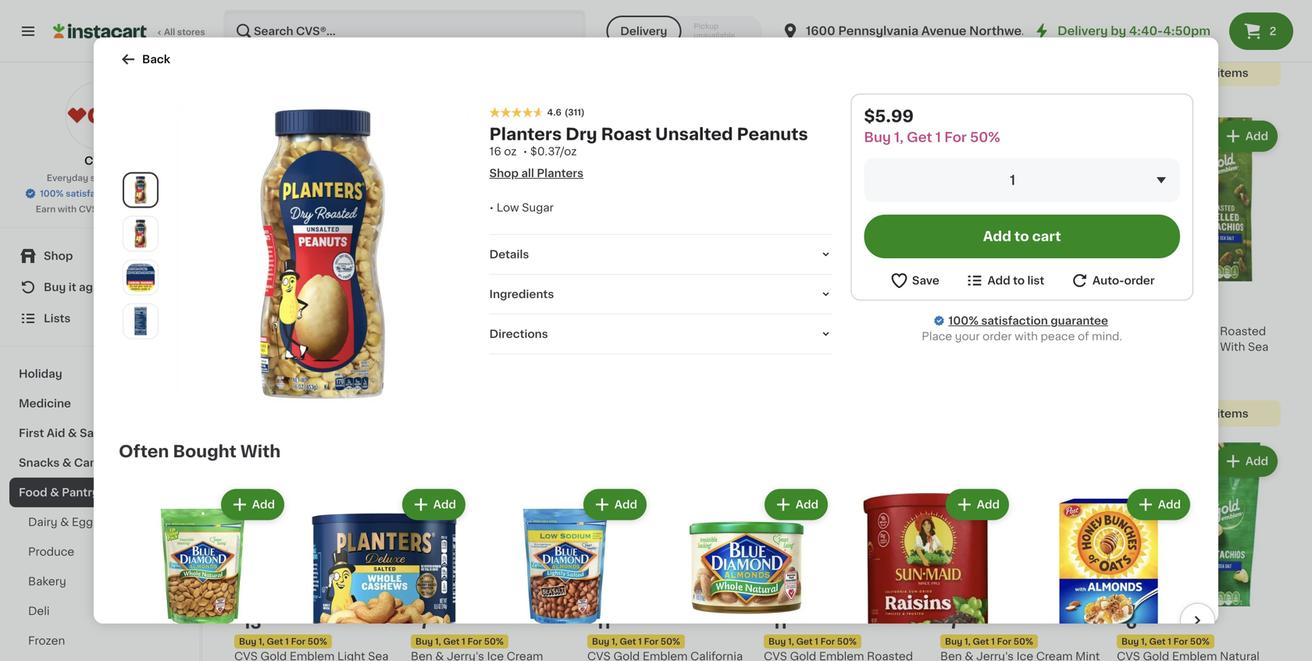 Task type: describe. For each thing, give the bounding box(es) containing it.
1 7 from the left
[[420, 615, 430, 632]]

see eligible items down crunchy, on the right of the page
[[973, 83, 1073, 94]]

4 $ from the left
[[767, 616, 773, 625]]

(116)
[[1175, 33, 1195, 42]]

to for cart
[[1015, 230, 1030, 243]]

sea inside cvs gold emblem roasted light sea salt pistachios
[[1148, 16, 1169, 27]]

cvs for cvs gold emblem sea salt & pepper peanuts
[[234, 326, 258, 337]]

enlarge nuts, seeds & dried fruit planters dry roast unsalted peanuts lifestyle (opens in a new tab) image
[[127, 220, 155, 248]]

salt inside cvs gold emblem natural pistachios made with sea salt
[[764, 357, 785, 368]]

gold for cvs gold emblem sea salt & pepper peanuts
[[261, 326, 287, 337]]

0 horizontal spatial oz
[[431, 30, 441, 39]]

cvs gold emblem roasted light sea salt pistachios
[[1118, 1, 1267, 27]]

eligible down crunchy, on the right of the page
[[997, 83, 1038, 94]]

100% satisfaction guarantee link
[[949, 313, 1109, 329]]

items down directions
[[511, 393, 543, 404]]

dry for planters dry roasted peanuts
[[282, 1, 302, 12]]

eligible down (124)
[[291, 393, 332, 404]]

pistachios inside the cvs gold emblem roasted shelled pistachios with sea salt
[[1161, 342, 1218, 353]]

order inside button
[[1125, 275, 1155, 286]]

99
[[1139, 616, 1151, 625]]

see for see eligible items button underneath crunchy, on the right of the page
[[973, 83, 995, 94]]

$ 13 79
[[238, 615, 274, 632]]

eligible down planters dry roast unsalted peanuts (311)
[[467, 393, 509, 404]]

(707)
[[469, 18, 491, 26]]

salt inside the cvs gold emblem roasted shelled pistachios with sea salt
[[1118, 357, 1139, 368]]

ben & jerry's ice cream boom chocolatta!™ cookie core button
[[764, 0, 928, 72]]

cvs for cvs gold emblem roasted light sea salt pistachios
[[1118, 1, 1141, 12]]

enlarge nuts, seeds & dried fruit planters dry roast unsalted peanuts hero (opens in a new tab) image
[[127, 176, 155, 204]]

50% inside 4 buy 1, get 1 for 50% cvs gold emblem peanuts, unsalted & dry roasted
[[1014, 312, 1034, 321]]

reese's
[[1015, 1, 1058, 12]]

& inside food & pantry link
[[50, 488, 59, 499]]

jerry's for food®
[[624, 1, 661, 12]]

candy
[[74, 458, 111, 469]]

auto-order button
[[1071, 271, 1155, 291]]

shop link
[[9, 241, 190, 272]]

planters dry roasted peanuts
[[234, 1, 351, 27]]

general
[[941, 1, 984, 12]]

1 horizontal spatial •
[[523, 146, 528, 157]]

14
[[411, 30, 421, 39]]

for inside $5.99 buy 1, get 1 for 50%
[[945, 131, 967, 144]]

see eligible items down planters dry roast unsalted peanuts (311)
[[443, 393, 543, 404]]

mills
[[987, 1, 1012, 12]]

emblem for shelled
[[1173, 326, 1218, 337]]

1 field
[[865, 159, 1181, 202]]

save button
[[890, 271, 940, 291]]

dairy
[[28, 517, 57, 528]]

cookie
[[877, 16, 916, 27]]

all
[[164, 28, 175, 36]]

ice for food®
[[664, 1, 681, 12]]

& inside the ben & jerry's ice cream boom chocolatta!™ cookie core
[[789, 1, 798, 12]]

add to cart button
[[865, 215, 1181, 259]]

delivery button
[[607, 16, 682, 47]]

1600 pennsylvania avenue northwest button
[[781, 9, 1034, 53]]

see eligible items up $5.99
[[797, 83, 896, 94]]

first aid & safety
[[19, 428, 117, 439]]

$5.99 buy 1, get 1 for 50%
[[865, 108, 1001, 144]]

4.6 (311)
[[548, 108, 585, 117]]

2 11 from the left
[[773, 615, 788, 632]]

directions
[[490, 329, 548, 340]]

pistachios inside cvs gold emblem natural pistachios made with sea salt
[[764, 342, 821, 353]]

peanut
[[604, 310, 643, 321]]

lists link
[[9, 303, 190, 334]]

1 vertical spatial cvs®
[[79, 205, 103, 214]]

items down the family
[[1041, 83, 1073, 94]]

often
[[119, 444, 169, 460]]

earn with cvs® extracare® link
[[36, 203, 164, 216]]

bakery link
[[9, 567, 190, 597]]

northwest
[[970, 25, 1034, 37]]

2
[[1270, 26, 1277, 37]]

everyday
[[47, 174, 88, 182]]

sweet
[[941, 32, 975, 43]]

enlarge nuts, seeds & dried fruit planters dry roast unsalted peanuts nutrition (opens in a new tab) image
[[127, 307, 155, 335]]

shop for shop all planters
[[490, 168, 519, 179]]

& inside snacks & candy link
[[62, 458, 71, 469]]

see eligible items button down the cvs gold emblem roasted shelled pistachios with sea salt
[[1118, 401, 1282, 427]]

ben & jerry's ice cream boom chocolatta!™ cookie core
[[764, 1, 916, 43]]

$ inside "$ 13 79"
[[238, 616, 243, 625]]

0 horizontal spatial •
[[490, 202, 494, 213]]

see eligible items button up $5.99
[[764, 75, 928, 102]]

details
[[490, 249, 529, 260]]

everyday store prices
[[47, 174, 143, 182]]

sea inside cvs gold emblem sea salt & pepper peanuts
[[338, 326, 358, 337]]

snacks & candy
[[19, 458, 111, 469]]

see for see eligible items button on top of $5.99
[[797, 83, 818, 94]]

product group containing 6
[[1118, 443, 1282, 662]]

emblem inside 4 buy 1, get 1 for 50% cvs gold emblem peanuts, unsalted & dry roasted
[[996, 326, 1041, 337]]

guarantee inside button
[[120, 190, 166, 198]]

crunchy,
[[1001, 32, 1051, 43]]

pepper
[[234, 342, 274, 353]]

store
[[90, 174, 113, 182]]

all stores
[[164, 28, 205, 36]]

stores
[[177, 28, 205, 36]]

peanuts inside the "planters dry roasted peanuts"
[[234, 16, 279, 27]]

$5.99
[[865, 108, 914, 125]]

buy inside 4 buy 1, get 1 for 50% cvs gold emblem peanuts, unsalted & dry roasted
[[946, 312, 963, 321]]

(124)
[[292, 359, 313, 367]]

place
[[922, 331, 953, 342]]

back
[[142, 54, 170, 65]]

see eligible items down (116)
[[1150, 67, 1249, 78]]

planters
[[537, 168, 584, 179]]

2 $ 11 79 from the left
[[767, 615, 800, 632]]

1 horizontal spatial 13
[[1126, 290, 1145, 306]]

cream for ben & jerry's ice cream phish food®
[[684, 1, 720, 12]]

medicine link
[[9, 389, 190, 419]]

add inside button
[[988, 275, 1011, 286]]

service type group
[[607, 16, 763, 47]]

peanuts inside cvs gold emblem sea salt & pepper peanuts
[[277, 342, 322, 353]]

1 horizontal spatial guarantee
[[1051, 316, 1109, 327]]

food®
[[621, 16, 655, 27]]

butter
[[646, 310, 680, 321]]

enlarge nuts, seeds & dried fruit planters dry roast unsalted peanuts ingredients (opens in a new tab) image
[[127, 264, 155, 292]]

0 vertical spatial (311)
[[565, 108, 585, 117]]

shop for shop
[[44, 251, 73, 262]]

16
[[490, 146, 502, 157]]

100% satisfaction guarantee button
[[24, 184, 175, 200]]

ice for chocolatta!™
[[841, 1, 857, 12]]

cereal,
[[971, 16, 1009, 27]]

(271)
[[292, 33, 313, 42]]

4 buy 1, get 1 for 50% cvs gold emblem peanuts, unsalted & dry roasted
[[941, 290, 1092, 353]]

for inside product group
[[1174, 638, 1189, 646]]

mind.
[[1093, 331, 1123, 342]]

sea inside the cvs gold emblem roasted shelled pistachios with sea salt
[[1249, 342, 1269, 353]]

nuts, seeds & dried fruit planters dry roast unsalted peanuts hero image
[[175, 106, 471, 402]]

by
[[1111, 25, 1127, 37]]

eggs
[[72, 517, 99, 528]]

2 $ 7 49 from the left
[[944, 615, 973, 632]]

1 49 from the left
[[431, 616, 443, 625]]

item carousel region
[[97, 480, 1216, 662]]

& inside 4 buy 1, get 1 for 50% cvs gold emblem peanuts, unsalted & dry roasted
[[993, 342, 1002, 353]]

shelled
[[1118, 342, 1158, 353]]

see eligible items button down (124)
[[234, 385, 399, 412]]

to for list
[[1014, 275, 1025, 286]]

1, inside $5.99 buy 1, get 1 for 50%
[[895, 131, 904, 144]]

eligible down the cvs gold emblem roasted shelled pistachios with sea salt
[[1174, 409, 1215, 419]]

save
[[913, 275, 940, 286]]

with for natural
[[858, 342, 883, 353]]

1 inside $5.99 buy 1, get 1 for 50%
[[936, 131, 942, 144]]

bought
[[173, 444, 237, 460]]

cvs for cvs gold emblem roasted shelled pistachios with sea salt
[[1118, 326, 1141, 337]]

5 $ from the left
[[944, 616, 950, 625]]

unsalted for planters dry roast unsalted peanuts (311)
[[516, 326, 566, 337]]

earn with cvs® extracare®
[[36, 205, 154, 214]]

add to list button
[[966, 271, 1045, 291]]

medicine
[[19, 399, 71, 409]]

buy it again link
[[9, 272, 190, 303]]

roast for planters dry roast unsalted peanuts (311)
[[482, 326, 514, 337]]

cream for ben & jerry's ice cream boom chocolatta!™ cookie core
[[860, 1, 897, 12]]

0 horizontal spatial with
[[240, 444, 281, 460]]

instacart logo image
[[53, 22, 147, 41]]

again
[[79, 282, 110, 293]]

holiday
[[19, 369, 62, 380]]

see for see eligible items button underneath planters dry roast unsalted peanuts (311)
[[443, 393, 465, 404]]

items down cvs gold emblem sea salt & pepper peanuts
[[335, 393, 366, 404]]

4
[[950, 290, 961, 306]]

planters dry roast unsalted peanuts
[[490, 126, 809, 143]]

roast for planters dry roast unsalted peanuts
[[601, 126, 652, 143]]

cvs gold emblem sea salt & pepper peanuts
[[234, 326, 394, 353]]

roasted inside 4 buy 1, get 1 for 50% cvs gold emblem peanuts, unsalted & dry roasted
[[1027, 342, 1073, 353]]

food & pantry
[[19, 488, 99, 499]]

emblem for pistachios
[[820, 326, 865, 337]]

your
[[956, 331, 980, 342]]

all stores link
[[53, 9, 206, 53]]

see for see eligible items button underneath the cvs gold emblem roasted shelled pistachios with sea salt
[[1150, 409, 1171, 419]]

family
[[1054, 32, 1090, 43]]

crunch,
[[1055, 16, 1098, 27]]

3 $ from the left
[[591, 616, 597, 625]]

general mills reese's puffs corn cereal, cluster crunch, sweet and crunchy, family size
[[941, 1, 1098, 58]]

satisfaction inside button
[[66, 190, 118, 198]]

100% satisfaction guarantee inside button
[[40, 190, 166, 198]]

sea inside cvs gold emblem natural pistachios made with sea salt
[[886, 342, 906, 353]]

shop all planters
[[490, 168, 584, 179]]

emblem for light
[[1173, 1, 1218, 12]]

16 oz • $0.37/oz
[[490, 146, 577, 157]]



Task type: vqa. For each thing, say whether or not it's contained in the screenshot.
delivery button on the top
yes



Task type: locate. For each thing, give the bounding box(es) containing it.
chocolatta!™
[[800, 16, 874, 27]]

dairy & eggs link
[[9, 508, 190, 538]]

salt inside cvs gold emblem roasted light sea salt pistachios
[[1172, 16, 1193, 27]]

2 7 from the left
[[950, 615, 960, 632]]

0 vertical spatial satisfaction
[[66, 190, 118, 198]]

see down and
[[973, 83, 995, 94]]

ice up "chocolatta!™"
[[841, 1, 857, 12]]

spreads
[[683, 310, 729, 321]]

1 vertical spatial 13
[[243, 615, 262, 632]]

safety
[[80, 428, 117, 439]]

1, inside 4 buy 1, get 1 for 50% cvs gold emblem peanuts, unsalted & dry roasted
[[965, 312, 971, 321]]

pistachios left made
[[764, 342, 821, 353]]

with
[[58, 205, 77, 214], [1015, 331, 1039, 342]]

$
[[238, 616, 243, 625], [414, 616, 420, 625], [591, 616, 597, 625], [767, 616, 773, 625], [944, 616, 950, 625], [1121, 616, 1126, 625]]

roasted inside the cvs gold emblem roasted shelled pistachios with sea salt
[[1221, 326, 1267, 337]]

1 cream from the left
[[684, 1, 720, 12]]

cvs down $14.49 element
[[764, 326, 788, 337]]

see eligible items
[[1150, 67, 1249, 78], [797, 83, 896, 94], [973, 83, 1073, 94], [267, 393, 366, 404], [443, 393, 543, 404], [1150, 409, 1249, 419]]

ben
[[588, 1, 609, 12], [764, 1, 786, 12]]

cvs inside the cvs gold emblem roasted shelled pistachios with sea salt
[[1118, 326, 1141, 337]]

roast
[[601, 126, 652, 143], [482, 326, 514, 337]]

gold inside cvs gold emblem roasted light sea salt pistachios
[[1144, 1, 1170, 12]]

with inside earn with cvs® extracare® link
[[58, 205, 77, 214]]

emblem for salt
[[290, 326, 335, 337]]

2 horizontal spatial unsalted
[[941, 342, 990, 353]]

cvs inside 4 buy 1, get 1 for 50% cvs gold emblem peanuts, unsalted & dry roasted
[[941, 326, 964, 337]]

add button
[[334, 122, 394, 150], [510, 122, 570, 150], [687, 122, 747, 150], [863, 122, 924, 150], [1217, 122, 1277, 150], [1217, 448, 1277, 476], [223, 491, 283, 519], [404, 491, 464, 519], [585, 491, 646, 519], [766, 491, 827, 519], [948, 491, 1008, 519], [1129, 491, 1189, 519]]

product group containing general mills reese's puffs corn cereal, cluster crunch, sweet and crunchy, family size
[[941, 0, 1105, 102]]

with right the earn at the left of the page
[[58, 205, 77, 214]]

1600 pennsylvania avenue northwest
[[806, 25, 1034, 37]]

1 vertical spatial oz
[[504, 146, 517, 157]]

see eligible items button
[[1118, 60, 1282, 86], [764, 75, 928, 102], [941, 75, 1105, 102], [234, 385, 399, 412], [411, 385, 575, 412], [1118, 401, 1282, 427]]

79 inside "$ 13 79"
[[263, 616, 274, 625]]

cvs inside cvs gold emblem natural pistachios made with sea salt
[[764, 326, 788, 337]]

gold up pepper
[[261, 326, 287, 337]]

1 ice from the left
[[664, 1, 681, 12]]

ben for ben & jerry's ice cream boom chocolatta!™ cookie core
[[764, 1, 786, 12]]

50% inside $5.99 buy 1, get 1 for 50%
[[971, 131, 1001, 144]]

2 horizontal spatial planters
[[490, 126, 562, 143]]

1 horizontal spatial unsalted
[[656, 126, 733, 143]]

2 cream from the left
[[860, 1, 897, 12]]

back button
[[119, 50, 170, 69]]

ben inside ben & jerry's ice cream phish food®
[[588, 1, 609, 12]]

order
[[1125, 275, 1155, 286], [983, 331, 1013, 342]]

1 vertical spatial guarantee
[[1051, 316, 1109, 327]]

see down planters dry roast unsalted peanuts (311)
[[443, 393, 465, 404]]

planters inside planters dry roast unsalted peanuts (311)
[[411, 326, 456, 337]]

cvs inside cvs gold emblem roasted light sea salt pistachios
[[1118, 1, 1141, 12]]

& inside cvs gold emblem sea salt & pepper peanuts
[[385, 326, 394, 337]]

aid
[[47, 428, 65, 439]]

buy
[[865, 131, 892, 144], [44, 282, 66, 293], [239, 312, 257, 321], [416, 312, 433, 321], [769, 312, 786, 321], [946, 312, 963, 321], [239, 638, 257, 646], [416, 638, 433, 646], [592, 638, 610, 646], [769, 638, 786, 646], [946, 638, 963, 646], [1122, 638, 1140, 646]]

1 jerry's from the left
[[624, 1, 661, 12]]

1 horizontal spatial (311)
[[565, 108, 585, 117]]

emblem inside the cvs gold emblem roasted shelled pistachios with sea salt
[[1173, 326, 1218, 337]]

pistachios
[[1195, 16, 1252, 27], [764, 342, 821, 353], [1161, 342, 1218, 353]]

see eligible items button down crunchy, on the right of the page
[[941, 75, 1105, 102]]

cvs® down the 100% satisfaction guarantee button
[[79, 205, 103, 214]]

with inside the cvs gold emblem roasted shelled pistachios with sea salt
[[1221, 342, 1246, 353]]

fl
[[423, 30, 429, 39]]

50%
[[971, 131, 1001, 144], [308, 312, 327, 321], [484, 312, 504, 321], [838, 312, 857, 321], [1014, 312, 1034, 321], [308, 638, 327, 646], [484, 638, 504, 646], [661, 638, 681, 646], [838, 638, 857, 646], [1014, 638, 1034, 646], [1191, 638, 1210, 646]]

1 vertical spatial order
[[983, 331, 1013, 342]]

1 horizontal spatial with
[[1015, 331, 1039, 342]]

gold for cvs gold emblem natural pistachios made with sea salt
[[790, 326, 817, 337]]

add to cart
[[984, 230, 1062, 243]]

1 vertical spatial 100% satisfaction guarantee
[[949, 316, 1109, 327]]

product group containing ben & jerry's ice cream boom chocolatta!™ cookie core
[[764, 0, 928, 102]]

0 horizontal spatial 11
[[597, 615, 611, 632]]

1 ben from the left
[[588, 1, 609, 12]]

cvs up light at the right of page
[[1118, 1, 1141, 12]]

100% satisfaction guarantee down store at the top left of page
[[40, 190, 166, 198]]

100% satisfaction guarantee
[[40, 190, 166, 198], [949, 316, 1109, 327]]

snacks & candy link
[[9, 449, 190, 478]]

with for roasted
[[1221, 342, 1246, 353]]

0 vertical spatial shop
[[490, 168, 519, 179]]

1 $ from the left
[[238, 616, 243, 625]]

0 vertical spatial •
[[523, 146, 528, 157]]

jif peanut butter spreads
[[588, 310, 729, 321]]

see for see eligible items button under (116)
[[1150, 67, 1171, 78]]

100% inside button
[[40, 190, 64, 198]]

dry down (311) button
[[566, 126, 598, 143]]

items up $5.99
[[864, 83, 896, 94]]

jerry's up "chocolatta!™"
[[800, 1, 838, 12]]

1 vertical spatial roast
[[482, 326, 514, 337]]

1 horizontal spatial oz
[[504, 146, 517, 157]]

shop
[[490, 168, 519, 179], [44, 251, 73, 262]]

None search field
[[224, 9, 586, 53]]

(297)
[[646, 33, 668, 42]]

cream inside the ben & jerry's ice cream boom chocolatta!™ cookie core
[[860, 1, 897, 12]]

emblem inside cvs gold emblem sea salt & pepper peanuts
[[290, 326, 335, 337]]

1 vertical spatial to
[[1014, 275, 1025, 286]]

product group containing cvs gold emblem roasted light sea salt pistachios
[[1118, 0, 1282, 86]]

see down shelled
[[1150, 409, 1171, 419]]

0 horizontal spatial $ 7 49
[[414, 615, 443, 632]]

ingredients button
[[490, 287, 833, 303]]

cvs® up everyday store prices link
[[84, 156, 115, 166]]

cart
[[1033, 230, 1062, 243]]

0 vertical spatial roast
[[601, 126, 652, 143]]

shop down the 16
[[490, 168, 519, 179]]

salt inside cvs gold emblem sea salt & pepper peanuts
[[361, 326, 382, 337]]

•
[[523, 146, 528, 157], [490, 202, 494, 213]]

dry up '(271)' at the top of page
[[282, 1, 302, 12]]

ingredients
[[490, 289, 554, 300]]

emblem inside cvs gold emblem roasted light sea salt pistachios
[[1173, 1, 1218, 12]]

gold for cvs gold emblem roasted light sea salt pistachios
[[1144, 1, 1170, 12]]

product group
[[764, 0, 928, 102], [941, 0, 1105, 102], [1118, 0, 1282, 86], [234, 117, 399, 412], [411, 117, 575, 412], [588, 117, 752, 351], [764, 117, 928, 427], [1118, 117, 1282, 427], [1118, 443, 1282, 662], [119, 487, 288, 662], [300, 487, 469, 662], [481, 487, 650, 662], [663, 487, 832, 662], [844, 487, 1013, 662], [1025, 487, 1194, 662]]

0 vertical spatial cvs®
[[84, 156, 115, 166]]

100% up your
[[949, 316, 979, 327]]

1 horizontal spatial ice
[[841, 1, 857, 12]]

dry inside the "planters dry roasted peanuts"
[[282, 1, 302, 12]]

0 horizontal spatial $ 11 79
[[591, 615, 624, 632]]

2 jerry's from the left
[[800, 1, 838, 12]]

ben for ben & jerry's ice cream phish food®
[[588, 1, 609, 12]]

eligible down (116)
[[1174, 67, 1215, 78]]

1 $ 11 79 from the left
[[591, 615, 624, 632]]

1
[[936, 131, 942, 144], [1010, 174, 1016, 187], [285, 312, 289, 321], [462, 312, 466, 321], [815, 312, 819, 321], [992, 312, 996, 321], [285, 638, 289, 646], [462, 638, 466, 646], [639, 638, 642, 646], [815, 638, 819, 646], [992, 638, 996, 646], [1168, 638, 1172, 646]]

cvs down 4
[[941, 326, 964, 337]]

jif peanut butter spreads button
[[588, 117, 752, 351]]

1 horizontal spatial order
[[1125, 275, 1155, 286]]

gold down $14.49 element
[[790, 326, 817, 337]]

sugar
[[522, 202, 554, 213]]

1 horizontal spatial 100%
[[949, 316, 979, 327]]

0 horizontal spatial guarantee
[[120, 190, 166, 198]]

dry down $5.99 'element'
[[459, 326, 479, 337]]

first
[[19, 428, 44, 439]]

see down the 1600
[[797, 83, 818, 94]]

boom
[[764, 16, 797, 27]]

0 vertical spatial 13
[[1126, 290, 1145, 306]]

0 horizontal spatial 100% satisfaction guarantee
[[40, 190, 166, 198]]

dry for planters dry roast unsalted peanuts (311)
[[459, 326, 479, 337]]

0 horizontal spatial delivery
[[621, 26, 668, 37]]

jerry's up 'food®'
[[624, 1, 661, 12]]

with inside cvs gold emblem natural pistachios made with sea salt
[[858, 342, 883, 353]]

items down the cvs gold emblem roasted shelled pistachios with sea salt
[[1218, 409, 1249, 419]]

2 horizontal spatial with
[[1221, 342, 1246, 353]]

shop up it
[[44, 251, 73, 262]]

jerry's inside the ben & jerry's ice cream boom chocolatta!™ cookie core
[[800, 1, 838, 12]]

pistachios right shelled
[[1161, 342, 1218, 353]]

planters inside the "planters dry roasted peanuts"
[[234, 1, 280, 12]]

ice inside ben & jerry's ice cream phish food®
[[664, 1, 681, 12]]

for inside 4 buy 1, get 1 for 50% cvs gold emblem peanuts, unsalted & dry roasted
[[998, 312, 1012, 321]]

0 vertical spatial planters
[[234, 1, 280, 12]]

eligible down ben & jerry's ice cream boom chocolatta!™ cookie core button
[[821, 83, 862, 94]]

jerry's for chocolatta!™
[[800, 1, 838, 12]]

for
[[945, 131, 967, 144], [291, 312, 306, 321], [468, 312, 482, 321], [821, 312, 835, 321], [998, 312, 1012, 321], [291, 638, 306, 646], [468, 638, 482, 646], [644, 638, 659, 646], [821, 638, 835, 646], [998, 638, 1012, 646], [1174, 638, 1189, 646]]

roasted inside cvs gold emblem roasted light sea salt pistachios
[[1221, 1, 1267, 12]]

4:50pm
[[1164, 25, 1211, 37]]

ben up boom
[[764, 1, 786, 12]]

product group containing 13
[[1118, 117, 1282, 427]]

0 horizontal spatial cream
[[684, 1, 720, 12]]

1 vertical spatial shop
[[44, 251, 73, 262]]

buy inside $5.99 buy 1, get 1 for 50%
[[865, 131, 892, 144]]

cream up cookie
[[860, 1, 897, 12]]

(311) inside planters dry roast unsalted peanuts (311)
[[469, 359, 488, 367]]

planters dry roast unsalted peanuts (311)
[[411, 326, 566, 367]]

items down "2" button
[[1218, 67, 1249, 78]]

2 vertical spatial unsalted
[[941, 342, 990, 353]]

6 $ from the left
[[1121, 616, 1126, 625]]

0 vertical spatial to
[[1015, 230, 1030, 243]]

see down 4:40-
[[1150, 67, 1171, 78]]

0 vertical spatial with
[[58, 205, 77, 214]]

peace
[[1041, 331, 1076, 342]]

planters for planters dry roasted peanuts
[[234, 1, 280, 12]]

0 horizontal spatial ice
[[664, 1, 681, 12]]

see eligible items button down planters dry roast unsalted peanuts (311)
[[411, 385, 575, 412]]

1 horizontal spatial delivery
[[1058, 25, 1109, 37]]

to inside button
[[1014, 275, 1025, 286]]

0 horizontal spatial 100%
[[40, 190, 64, 198]]

dry for planters dry roast unsalted peanuts
[[566, 126, 598, 143]]

see for see eligible items button under (124)
[[267, 393, 288, 404]]

100% satisfaction guarantee up place your order with peace of mind.
[[949, 316, 1109, 327]]

sea
[[1148, 16, 1169, 27], [338, 326, 358, 337], [886, 342, 906, 353], [1249, 342, 1269, 353]]

cvs for cvs gold emblem natural pistachios made with sea salt
[[764, 326, 788, 337]]

see eligible items button down (116)
[[1118, 60, 1282, 86]]

1 horizontal spatial with
[[858, 342, 883, 353]]

gold inside cvs gold emblem sea salt & pepper peanuts
[[261, 326, 287, 337]]

often bought with
[[119, 444, 281, 460]]

1 11 from the left
[[597, 615, 611, 632]]

of
[[1078, 331, 1090, 342]]

gold
[[1144, 1, 1170, 12], [261, 326, 287, 337], [790, 326, 817, 337], [967, 326, 993, 337], [1144, 326, 1170, 337]]

auto-
[[1093, 275, 1125, 286]]

gold inside the cvs gold emblem roasted shelled pistachios with sea salt
[[1144, 326, 1170, 337]]

see eligible items down (124)
[[267, 393, 366, 404]]

ice inside the ben & jerry's ice cream boom chocolatta!™ cookie core
[[841, 1, 857, 12]]

100% up the earn at the left of the page
[[40, 190, 64, 198]]

2 vertical spatial planters
[[411, 326, 456, 337]]

pistachios left 2
[[1195, 16, 1252, 27]]

1 horizontal spatial $ 11 79
[[767, 615, 800, 632]]

to inside button
[[1015, 230, 1030, 243]]

auto-order
[[1093, 275, 1155, 286]]

& inside first aid & safety link
[[68, 428, 77, 439]]

roasted inside the "planters dry roasted peanuts"
[[305, 1, 351, 12]]

cream inside ben & jerry's ice cream phish food®
[[684, 1, 720, 12]]

first aid & safety link
[[9, 419, 190, 449]]

general mills reese's puffs corn cereal, cluster crunch, sweet and crunchy, family size button
[[941, 0, 1105, 72]]

1 horizontal spatial jerry's
[[800, 1, 838, 12]]

peanuts inside planters dry roast unsalted peanuts (311)
[[411, 342, 456, 353]]

avenue
[[922, 25, 967, 37]]

delivery for delivery by 4:40-4:50pm
[[1058, 25, 1109, 37]]

13
[[1126, 290, 1145, 306], [243, 615, 262, 632]]

pennsylvania
[[839, 25, 919, 37]]

1 vertical spatial 100%
[[949, 316, 979, 327]]

100%
[[40, 190, 64, 198], [949, 316, 979, 327]]

& inside ben & jerry's ice cream phish food®
[[612, 1, 621, 12]]

delivery for delivery
[[621, 26, 668, 37]]

0 horizontal spatial 13
[[243, 615, 262, 632]]

ice up service type group
[[664, 1, 681, 12]]

holiday link
[[9, 359, 190, 389]]

0 vertical spatial 100%
[[40, 190, 64, 198]]

2 ben from the left
[[764, 1, 786, 12]]

0 horizontal spatial jerry's
[[624, 1, 661, 12]]

planters
[[234, 1, 280, 12], [490, 126, 562, 143], [411, 326, 456, 337]]

order right your
[[983, 331, 1013, 342]]

unsalted inside planters dry roast unsalted peanuts (311)
[[516, 326, 566, 337]]

0 horizontal spatial shop
[[44, 251, 73, 262]]

& inside dairy & eggs link
[[60, 517, 69, 528]]

0 horizontal spatial satisfaction
[[66, 190, 118, 198]]

(311) down $5.99 'element'
[[469, 359, 488, 367]]

• left low
[[490, 202, 494, 213]]

buy it again
[[44, 282, 110, 293]]

1 inside 4 buy 1, get 1 for 50% cvs gold emblem peanuts, unsalted & dry roasted
[[992, 312, 996, 321]]

gold inside 4 buy 1, get 1 for 50% cvs gold emblem peanuts, unsalted & dry roasted
[[967, 326, 993, 337]]

0 vertical spatial unsalted
[[656, 126, 733, 143]]

get inside 4 buy 1, get 1 for 50% cvs gold emblem peanuts, unsalted & dry roasted
[[973, 312, 990, 321]]

snacks
[[19, 458, 60, 469]]

1 horizontal spatial planters
[[411, 326, 456, 337]]

satisfaction up earn with cvs® extracare®
[[66, 190, 118, 198]]

order up shelled
[[1125, 275, 1155, 286]]

dairy & eggs
[[28, 517, 99, 528]]

jif
[[588, 310, 602, 321]]

1 vertical spatial planters
[[490, 126, 562, 143]]

guarantee up the of on the right bottom of the page
[[1051, 316, 1109, 327]]

dry down 100% satisfaction guarantee link
[[1004, 342, 1024, 353]]

1 $ 7 49 from the left
[[414, 615, 443, 632]]

1 vertical spatial (311)
[[469, 359, 488, 367]]

1 vertical spatial unsalted
[[516, 326, 566, 337]]

prices
[[116, 174, 143, 182]]

cvs up shelled
[[1118, 326, 1141, 337]]

ice
[[664, 1, 681, 12], [841, 1, 857, 12]]

gold for cvs gold emblem roasted shelled pistachios with sea salt
[[1144, 326, 1170, 337]]

0 horizontal spatial roast
[[482, 326, 514, 337]]

$5.99 element
[[411, 288, 575, 308]]

1 horizontal spatial ben
[[764, 1, 786, 12]]

gold right place
[[967, 326, 993, 337]]

emblem inside cvs gold emblem natural pistachios made with sea salt
[[820, 326, 865, 337]]

cvs up pepper
[[234, 326, 258, 337]]

cream up service type group
[[684, 1, 720, 12]]

delivery inside button
[[621, 26, 668, 37]]

1 horizontal spatial 49
[[961, 616, 973, 625]]

light
[[1118, 16, 1145, 27]]

pistachios inside cvs gold emblem roasted light sea salt pistachios
[[1195, 16, 1252, 27]]

gold up shelled
[[1144, 326, 1170, 337]]

oz right the 16
[[504, 146, 517, 157]]

oz right fl
[[431, 30, 441, 39]]

made
[[824, 342, 855, 353]]

get inside $5.99 buy 1, get 1 for 50%
[[907, 131, 933, 144]]

1 horizontal spatial shop
[[490, 168, 519, 179]]

satisfaction up place your order with peace of mind.
[[982, 316, 1049, 327]]

to left 'cart'
[[1015, 230, 1030, 243]]

0 horizontal spatial ben
[[588, 1, 609, 12]]

1 inside the 1 field
[[1010, 174, 1016, 187]]

cvs inside cvs gold emblem sea salt & pepper peanuts
[[234, 326, 258, 337]]

1 horizontal spatial cream
[[860, 1, 897, 12]]

$0.37/oz
[[531, 146, 577, 157]]

0 vertical spatial oz
[[431, 30, 441, 39]]

2 $ from the left
[[414, 616, 420, 625]]

2 ice from the left
[[841, 1, 857, 12]]

1 vertical spatial with
[[1015, 331, 1039, 342]]

1 horizontal spatial 7
[[950, 615, 960, 632]]

jerry's inside ben & jerry's ice cream phish food®
[[624, 1, 661, 12]]

items
[[1218, 67, 1249, 78], [864, 83, 896, 94], [1041, 83, 1073, 94], [335, 393, 366, 404], [511, 393, 543, 404], [1218, 409, 1249, 419]]

emblem
[[1173, 1, 1218, 12], [290, 326, 335, 337], [820, 326, 865, 337], [996, 326, 1041, 337], [1173, 326, 1218, 337]]

$14.49 element
[[764, 288, 928, 308]]

shop inside "link"
[[44, 251, 73, 262]]

see down pepper
[[267, 393, 288, 404]]

with down 100% satisfaction guarantee link
[[1015, 331, 1039, 342]]

$ inside '$ 6 99'
[[1121, 616, 1126, 625]]

ben inside the ben & jerry's ice cream boom chocolatta!™ cookie core
[[764, 1, 786, 12]]

49
[[431, 616, 443, 625], [961, 616, 973, 625]]

1 horizontal spatial roast
[[601, 126, 652, 143]]

0 horizontal spatial 7
[[420, 615, 430, 632]]

gold inside cvs gold emblem natural pistachios made with sea salt
[[790, 326, 817, 337]]

0 horizontal spatial with
[[58, 205, 77, 214]]

0 vertical spatial order
[[1125, 275, 1155, 286]]

ben up phish
[[588, 1, 609, 12]]

1 horizontal spatial $ 7 49
[[944, 615, 973, 632]]

corn
[[941, 16, 968, 27]]

0 vertical spatial 100% satisfaction guarantee
[[40, 190, 166, 198]]

unsalted for planters dry roast unsalted peanuts
[[656, 126, 733, 143]]

$ 11 79
[[591, 615, 624, 632], [767, 615, 800, 632]]

earn
[[36, 205, 56, 214]]

• up all
[[523, 146, 528, 157]]

unsalted inside 4 buy 1, get 1 for 50% cvs gold emblem peanuts, unsalted & dry roasted
[[941, 342, 990, 353]]

see eligible items down the cvs gold emblem roasted shelled pistachios with sea salt
[[1150, 409, 1249, 419]]

gold up 4:40-
[[1144, 1, 1170, 12]]

cvs® logo image
[[65, 81, 134, 150]]

roast inside planters dry roast unsalted peanuts (311)
[[482, 326, 514, 337]]

0 horizontal spatial unsalted
[[516, 326, 566, 337]]

dry inside 4 buy 1, get 1 for 50% cvs gold emblem peanuts, unsalted & dry roasted
[[1004, 342, 1024, 353]]

buy inside product group
[[1122, 638, 1140, 646]]

peanuts
[[234, 16, 279, 27], [737, 126, 809, 143], [277, 342, 322, 353], [411, 342, 456, 353]]

1 horizontal spatial satisfaction
[[982, 316, 1049, 327]]

dry inside planters dry roast unsalted peanuts (311)
[[459, 326, 479, 337]]

0 horizontal spatial order
[[983, 331, 1013, 342]]

cream
[[684, 1, 720, 12], [860, 1, 897, 12]]

0 vertical spatial guarantee
[[120, 190, 166, 198]]

4.6
[[548, 108, 562, 117]]

guarantee
[[120, 190, 166, 198], [1051, 316, 1109, 327]]

(311) right 4.6
[[565, 108, 585, 117]]

1 horizontal spatial 100% satisfaction guarantee
[[949, 316, 1109, 327]]

guarantee up extracare®
[[120, 190, 166, 198]]

0 horizontal spatial 49
[[431, 616, 443, 625]]

1 vertical spatial satisfaction
[[982, 316, 1049, 327]]

11
[[597, 615, 611, 632], [773, 615, 788, 632]]

to left list
[[1014, 275, 1025, 286]]

planters for planters dry roast unsalted peanuts
[[490, 126, 562, 143]]

1 vertical spatial •
[[490, 202, 494, 213]]

0 horizontal spatial planters
[[234, 1, 280, 12]]

2 49 from the left
[[961, 616, 973, 625]]

1 horizontal spatial 11
[[773, 615, 788, 632]]

and
[[978, 32, 999, 43]]

produce
[[28, 547, 74, 558]]

add inside button
[[984, 230, 1012, 243]]

directions button
[[490, 327, 833, 342]]

0 horizontal spatial (311)
[[469, 359, 488, 367]]

list
[[1028, 275, 1045, 286]]



